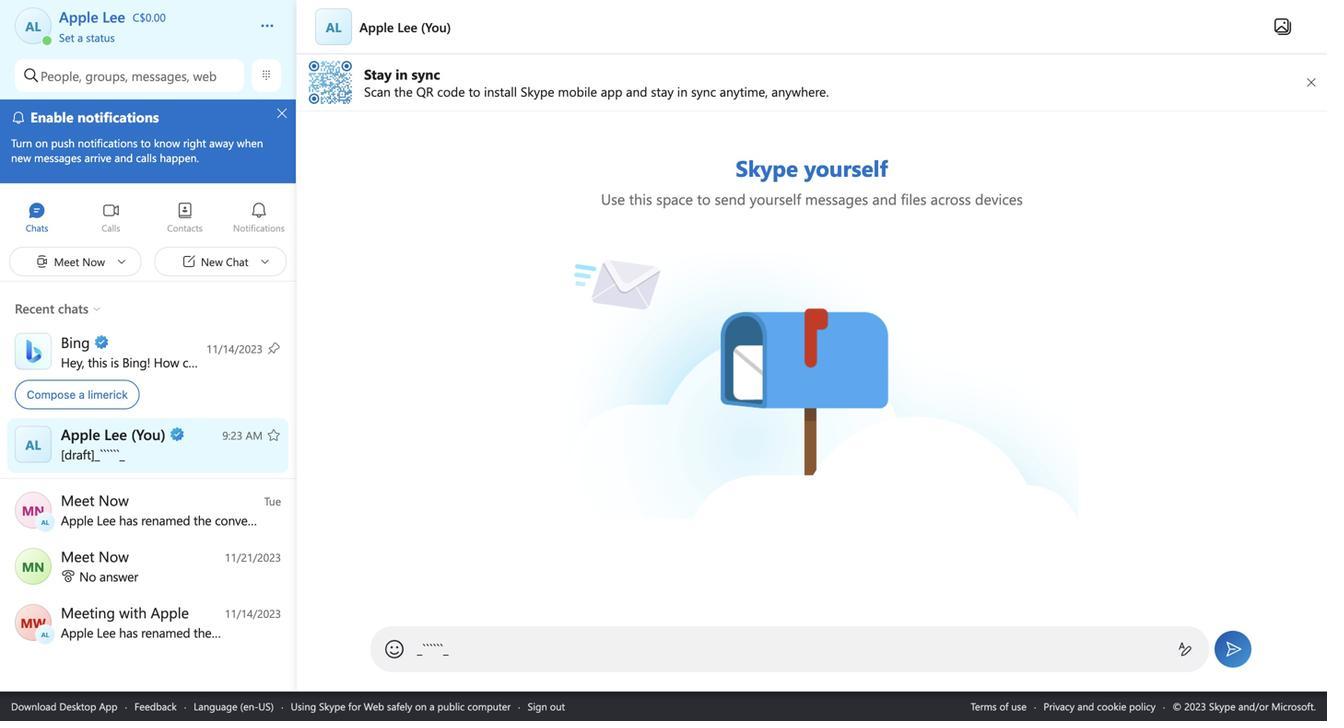 Task type: describe. For each thing, give the bounding box(es) containing it.
no
[[79, 568, 96, 585]]

safely
[[387, 700, 412, 714]]

terms
[[971, 700, 997, 714]]

today?
[[263, 354, 300, 371]]

a for compose
[[79, 389, 85, 402]]

set a status
[[59, 30, 115, 45]]

us)
[[258, 700, 274, 714]]

of
[[1000, 700, 1009, 714]]

using skype for web safely on a public computer link
[[291, 700, 511, 714]]

answer
[[99, 568, 138, 585]]

set
[[59, 30, 74, 45]]

web
[[193, 67, 217, 84]]

download desktop app
[[11, 700, 118, 714]]

and
[[1078, 700, 1095, 714]]

privacy and cookie policy link
[[1044, 700, 1156, 714]]

[draft]_``````_
[[61, 446, 125, 463]]

feedback
[[135, 700, 177, 714]]

[draft]_``````_ button
[[0, 419, 296, 473]]

people, groups, messages, web
[[41, 67, 217, 84]]

using
[[291, 700, 316, 714]]

download desktop app link
[[11, 700, 118, 714]]

a for set
[[77, 30, 83, 45]]

privacy
[[1044, 700, 1075, 714]]

sign
[[528, 700, 547, 714]]

language (en-us)
[[194, 700, 274, 714]]

skype
[[319, 700, 346, 714]]

desktop
[[59, 700, 96, 714]]

terms of use link
[[971, 700, 1027, 714]]

language
[[194, 700, 238, 714]]

use
[[1012, 700, 1027, 714]]

_``````_
[[417, 641, 449, 658]]

can
[[183, 354, 202, 371]]

web
[[364, 700, 384, 714]]

i
[[205, 354, 209, 371]]

sign out link
[[528, 700, 565, 714]]

(en-
[[240, 700, 258, 714]]

is
[[111, 354, 119, 371]]

this
[[88, 354, 107, 371]]



Task type: locate. For each thing, give the bounding box(es) containing it.
download
[[11, 700, 57, 714]]

a left limerick
[[79, 389, 85, 402]]

feedback link
[[135, 700, 177, 714]]

a right on
[[430, 700, 435, 714]]

compose
[[27, 389, 76, 402]]

terms of use
[[971, 700, 1027, 714]]

set a status button
[[59, 26, 242, 45]]

no answer
[[79, 568, 138, 585]]

how
[[154, 354, 179, 371]]

people, groups, messages, web button
[[15, 59, 244, 92]]

messages,
[[132, 67, 190, 84]]

2 vertical spatial a
[[430, 700, 435, 714]]

0 vertical spatial a
[[77, 30, 83, 45]]

computer
[[468, 700, 511, 714]]

out
[[550, 700, 565, 714]]

a
[[77, 30, 83, 45], [79, 389, 85, 402], [430, 700, 435, 714]]

language (en-us) link
[[194, 700, 274, 714]]

hey,
[[61, 354, 84, 371]]

policy
[[1130, 700, 1156, 714]]

help
[[212, 354, 236, 371]]

a right set
[[77, 30, 83, 45]]

bing
[[122, 354, 147, 371]]

cookie
[[1098, 700, 1127, 714]]

limerick
[[88, 389, 128, 402]]

hey, this is bing ! how can i help you today?
[[61, 354, 303, 371]]

privacy and cookie policy
[[1044, 700, 1156, 714]]

public
[[438, 700, 465, 714]]

status
[[86, 30, 115, 45]]

you
[[239, 354, 260, 371]]

groups,
[[85, 67, 128, 84]]

tab list
[[0, 194, 296, 244]]

app
[[99, 700, 118, 714]]

a inside set a status button
[[77, 30, 83, 45]]

on
[[415, 700, 427, 714]]

1 vertical spatial a
[[79, 389, 85, 402]]

using skype for web safely on a public computer
[[291, 700, 511, 714]]

Type a message text field
[[417, 641, 1164, 658]]

sign out
[[528, 700, 565, 714]]

!
[[147, 354, 150, 371]]

no answer button
[[0, 541, 296, 596]]

for
[[348, 700, 361, 714]]

compose a limerick
[[27, 389, 128, 402]]

people,
[[41, 67, 82, 84]]



Task type: vqa. For each thing, say whether or not it's contained in the screenshot.
the Sign
yes



